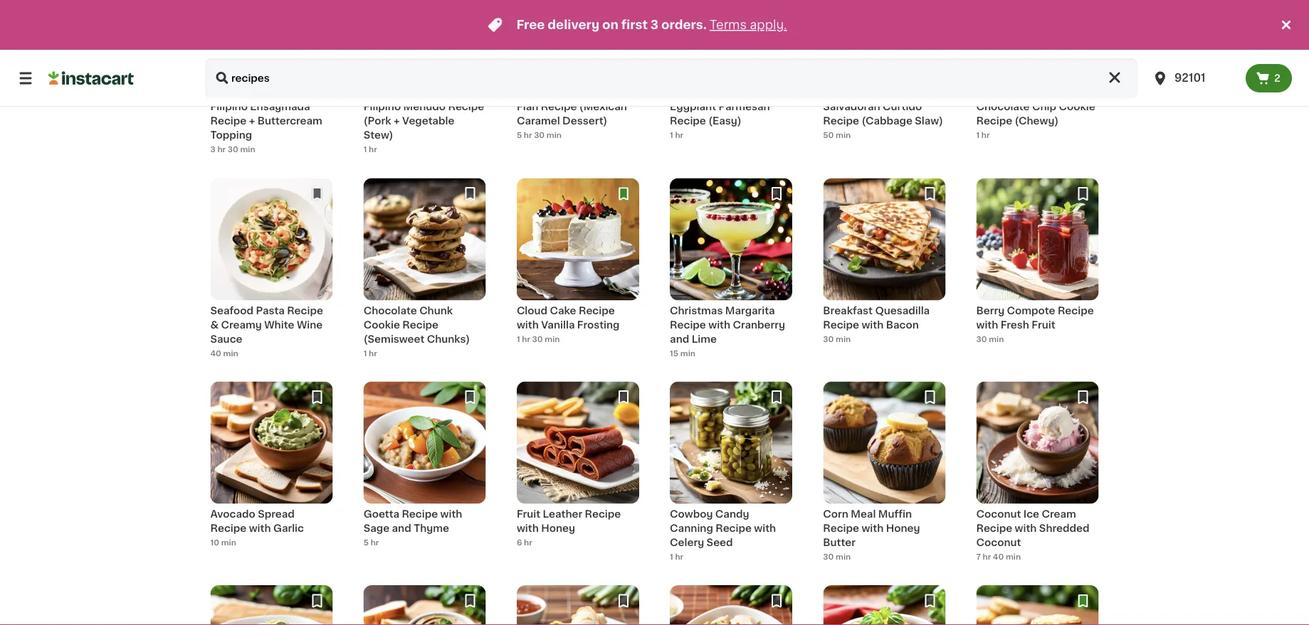Task type: describe. For each thing, give the bounding box(es) containing it.
min down "sauce"
[[223, 350, 238, 358]]

1 hr 30 min
[[517, 336, 560, 343]]

recipe card group containing chocolate chunk cookie recipe (semisweet chunks)
[[364, 179, 486, 360]]

butter
[[823, 538, 856, 548]]

berry compote recipe with fresh fruit
[[976, 306, 1094, 330]]

free
[[517, 19, 545, 31]]

quesadilla
[[875, 306, 930, 316]]

salvadoran curtido recipe (cabbage slaw)
[[823, 102, 943, 126]]

recipe inside filipino menudo recipe (pork + vegetable stew)
[[448, 102, 484, 112]]

min down topping
[[240, 146, 255, 154]]

10
[[210, 539, 219, 547]]

min right 10
[[221, 539, 236, 547]]

avocado spread recipe with garlic
[[210, 510, 304, 534]]

+ inside filipino menudo recipe (pork + vegetable stew)
[[394, 116, 400, 126]]

with inside fruit leather recipe with honey
[[517, 524, 539, 534]]

parmesan
[[719, 102, 770, 112]]

Search field
[[205, 58, 1138, 98]]

caramel
[[517, 116, 560, 126]]

slaw)
[[915, 116, 943, 126]]

orders.
[[661, 19, 707, 31]]

dessert)
[[563, 116, 608, 126]]

min down the 'fresh'
[[989, 336, 1004, 343]]

recipe inside breakfast quesadilla recipe with bacon
[[823, 320, 859, 330]]

recipe card group containing coconut ice cream recipe with shredded coconut
[[976, 382, 1099, 564]]

1 for cowboy candy canning recipe with celery seed
[[670, 554, 673, 562]]

breakfast quesadilla recipe with bacon
[[823, 306, 930, 330]]

30 min for berry compote recipe with fresh fruit
[[976, 336, 1004, 343]]

with inside 'goetta recipe with sage and thyme'
[[440, 510, 462, 520]]

7 hr 40 min
[[976, 554, 1021, 562]]

vegetable
[[402, 116, 454, 126]]

30 down butter
[[823, 554, 834, 562]]

1 for cloud cake recipe with vanilla frosting
[[517, 336, 520, 343]]

3 hr 30 min
[[210, 146, 255, 154]]

cookie for (semisweet
[[364, 320, 400, 330]]

recipe card group containing corn meal muffin recipe with honey butter
[[823, 382, 946, 564]]

filipino ensaymada recipe + buttercream topping
[[210, 102, 322, 141]]

recipe inside salvadoran curtido recipe (cabbage slaw)
[[823, 116, 859, 126]]

buttercream
[[258, 116, 322, 126]]

apply.
[[750, 19, 787, 31]]

sauce
[[210, 334, 242, 344]]

recipe inside christmas margarita recipe with cranberry and lime
[[670, 320, 706, 330]]

0 vertical spatial 40
[[210, 350, 221, 358]]

terms
[[710, 19, 747, 31]]

garlic
[[273, 524, 304, 534]]

with inside breakfast quesadilla recipe with bacon
[[862, 320, 884, 330]]

5 hr
[[364, 539, 379, 547]]

cake
[[550, 306, 576, 316]]

recipe inside flan recipe (mexican caramel dessert)
[[541, 102, 577, 112]]

cowboy candy canning recipe with celery seed
[[670, 510, 776, 548]]

recipe inside corn meal muffin recipe with honey butter
[[823, 524, 859, 534]]

(easy)
[[709, 116, 742, 126]]

92101 button
[[1143, 58, 1246, 98]]

3 inside limited time offer region
[[651, 19, 659, 31]]

min down caramel
[[547, 132, 562, 140]]

pasta
[[256, 306, 285, 316]]

hr for goetta recipe with sage and thyme
[[371, 539, 379, 547]]

50
[[823, 132, 834, 140]]

recipe card group containing breakfast quesadilla recipe with bacon
[[823, 179, 946, 354]]

recipe card group containing berry compote recipe with fresh fruit
[[976, 179, 1099, 354]]

shredded
[[1039, 524, 1090, 534]]

recipe inside chocolate chip cookie recipe (chewy)
[[976, 116, 1013, 126]]

meal
[[851, 510, 876, 520]]

salvadoran
[[823, 102, 881, 112]]

0 horizontal spatial 3
[[210, 146, 216, 154]]

christmas
[[670, 306, 723, 316]]

stew)
[[364, 131, 393, 141]]

recipe inside the avocado spread recipe with garlic
[[210, 524, 247, 534]]

berry
[[976, 306, 1005, 316]]

15 min
[[670, 350, 696, 358]]

recipe card group containing cloud cake recipe with vanilla frosting
[[517, 179, 639, 354]]

hr for cowboy candy canning recipe with celery seed
[[675, 554, 684, 562]]

hr for flan recipe (mexican caramel dessert)
[[524, 132, 532, 140]]

delivery
[[548, 19, 600, 31]]

corn
[[823, 510, 849, 520]]

recipe inside cloud cake recipe with vanilla frosting
[[579, 306, 615, 316]]

(cabbage
[[862, 116, 913, 126]]

recipe card group containing avocado spread recipe with garlic
[[210, 382, 333, 558]]

flan
[[517, 102, 538, 112]]

92101
[[1175, 73, 1206, 83]]

fresh
[[1001, 320, 1029, 330]]

curtido
[[883, 102, 922, 112]]

with inside cloud cake recipe with vanilla frosting
[[517, 320, 539, 330]]

(mexican
[[579, 102, 627, 112]]

avocado
[[210, 510, 255, 520]]

chocolate for chocolate chip cookie recipe (chewy)
[[976, 102, 1030, 112]]

hr for chocolate chip cookie recipe (chewy)
[[982, 132, 990, 140]]

ensaymada
[[250, 102, 310, 112]]

1 for chocolate chip cookie recipe (chewy)
[[976, 132, 980, 140]]

hr for filipino menudo recipe (pork + vegetable stew)
[[369, 146, 377, 154]]

hr for chocolate chunk cookie recipe (semisweet chunks)
[[369, 350, 377, 358]]

goetta
[[364, 510, 399, 520]]

hr for filipino ensaymada recipe + buttercream topping
[[217, 146, 226, 154]]

10 min
[[210, 539, 236, 547]]

flan recipe (mexican caramel dessert)
[[517, 102, 627, 126]]

compote
[[1007, 306, 1056, 316]]

40 min
[[210, 350, 238, 358]]

on
[[602, 19, 619, 31]]

recipe card group containing fruit leather recipe with honey
[[517, 382, 639, 558]]

chunk
[[419, 306, 453, 316]]

hr for fruit leather recipe with honey
[[524, 539, 532, 547]]

&
[[210, 320, 219, 330]]

2 button
[[1246, 64, 1292, 93]]

recipe inside fruit leather recipe with honey
[[585, 510, 621, 520]]

recipe inside berry compote recipe with fresh fruit
[[1058, 306, 1094, 316]]

15
[[670, 350, 679, 358]]

fruit inside berry compote recipe with fresh fruit
[[1032, 320, 1056, 330]]

recipe inside 'goetta recipe with sage and thyme'
[[402, 510, 438, 520]]



Task type: locate. For each thing, give the bounding box(es) containing it.
min down butter
[[836, 554, 851, 562]]

recipe card group
[[210, 179, 333, 360], [364, 179, 486, 360], [517, 179, 639, 354], [670, 179, 792, 360], [823, 179, 946, 354], [976, 179, 1099, 354], [210, 382, 333, 558], [364, 382, 486, 558], [517, 382, 639, 558], [670, 382, 792, 564], [823, 382, 946, 564], [976, 382, 1099, 564], [210, 586, 333, 626], [364, 586, 486, 626], [517, 586, 639, 626], [670, 586, 792, 626], [823, 586, 946, 626], [976, 586, 1099, 626]]

recipe card group containing seafood pasta recipe & creamy white wine sauce
[[210, 179, 333, 360]]

chip
[[1032, 102, 1057, 112]]

0 horizontal spatial 40
[[210, 350, 221, 358]]

recipe card group containing christmas margarita recipe with cranberry and lime
[[670, 179, 792, 360]]

cookie right chip
[[1059, 102, 1096, 112]]

1 hr
[[670, 132, 684, 140], [976, 132, 990, 140], [364, 146, 377, 154], [364, 350, 377, 358], [670, 554, 684, 562]]

hr for coconut ice cream recipe with shredded coconut
[[983, 554, 991, 562]]

1 down 'eggplant'
[[670, 132, 673, 140]]

cookie inside the chocolate chunk cookie recipe (semisweet chunks)
[[364, 320, 400, 330]]

filipino up topping
[[210, 102, 248, 112]]

recipe down chunk
[[403, 320, 439, 330]]

hr for cloud cake recipe with vanilla frosting
[[522, 336, 530, 343]]

chocolate inside the chocolate chunk cookie recipe (semisweet chunks)
[[364, 306, 417, 316]]

min right 50
[[836, 132, 851, 140]]

recipe inside cowboy candy canning recipe with celery seed
[[716, 524, 752, 534]]

0 horizontal spatial chocolate
[[364, 306, 417, 316]]

min down the vanilla
[[545, 336, 560, 343]]

1 filipino from the left
[[210, 102, 248, 112]]

cookie for (chewy)
[[1059, 102, 1096, 112]]

recipe inside filipino ensaymada recipe + buttercream topping
[[210, 116, 247, 126]]

hr down caramel
[[524, 132, 532, 140]]

0 vertical spatial and
[[670, 334, 689, 344]]

1 vertical spatial fruit
[[517, 510, 540, 520]]

None search field
[[205, 58, 1138, 98]]

1 hr for filipino menudo recipe (pork + vegetable stew)
[[364, 146, 377, 154]]

hr down stew)
[[369, 146, 377, 154]]

goetta recipe with sage and thyme
[[364, 510, 462, 534]]

1 honey from the left
[[541, 524, 575, 534]]

0 horizontal spatial +
[[249, 116, 255, 126]]

5 down sage
[[364, 539, 369, 547]]

with inside corn meal muffin recipe with honey butter
[[862, 524, 884, 534]]

with inside coconut ice cream recipe with shredded coconut
[[1015, 524, 1037, 534]]

topping
[[210, 131, 252, 141]]

0 vertical spatial 5
[[517, 132, 522, 140]]

limited time offer region
[[0, 0, 1278, 50]]

cloud
[[517, 306, 548, 316]]

recipe up 7 hr 40 min
[[976, 524, 1013, 534]]

lime
[[692, 334, 717, 344]]

seafood
[[210, 306, 253, 316]]

1 horizontal spatial filipino
[[364, 102, 401, 112]]

hr for eggplant parmesan recipe (easy)
[[675, 132, 684, 140]]

30 min down berry
[[976, 336, 1004, 343]]

1
[[670, 132, 673, 140], [976, 132, 980, 140], [364, 146, 367, 154], [517, 336, 520, 343], [364, 350, 367, 358], [670, 554, 673, 562]]

chocolate up (chewy)
[[976, 102, 1030, 112]]

coconut ice cream recipe with shredded coconut
[[976, 510, 1090, 548]]

1 down chocolate chip cookie recipe (chewy)
[[976, 132, 980, 140]]

recipe inside coconut ice cream recipe with shredded coconut
[[976, 524, 1013, 534]]

30 down the vanilla
[[532, 336, 543, 343]]

cream
[[1042, 510, 1076, 520]]

1 hr down 'celery'
[[670, 554, 684, 562]]

honey inside fruit leather recipe with honey
[[541, 524, 575, 534]]

recipe up butter
[[823, 524, 859, 534]]

5 down caramel
[[517, 132, 522, 140]]

5
[[517, 132, 522, 140], [364, 539, 369, 547]]

thyme
[[414, 524, 449, 534]]

spread
[[258, 510, 295, 520]]

chocolate
[[976, 102, 1030, 112], [364, 306, 417, 316]]

40
[[210, 350, 221, 358], [993, 554, 1004, 562]]

with
[[517, 320, 539, 330], [709, 320, 731, 330], [862, 320, 884, 330], [976, 320, 998, 330], [440, 510, 462, 520], [249, 524, 271, 534], [517, 524, 539, 534], [754, 524, 776, 534], [862, 524, 884, 534], [1015, 524, 1037, 534]]

1 horizontal spatial 3
[[651, 19, 659, 31]]

30 min for corn meal muffin recipe with honey butter
[[823, 554, 851, 562]]

hr down topping
[[217, 146, 226, 154]]

cloud cake recipe with vanilla frosting
[[517, 306, 620, 330]]

filipino up (pork
[[364, 102, 401, 112]]

chocolate inside chocolate chip cookie recipe (chewy)
[[976, 102, 1030, 112]]

and up 15 min
[[670, 334, 689, 344]]

recipe up vegetable
[[448, 102, 484, 112]]

hr down chocolate chip cookie recipe (chewy)
[[982, 132, 990, 140]]

recipe right leather
[[585, 510, 621, 520]]

canning
[[670, 524, 713, 534]]

1 vertical spatial and
[[392, 524, 411, 534]]

3 down topping
[[210, 146, 216, 154]]

30 min for breakfast quesadilla recipe with bacon
[[823, 336, 851, 343]]

eggplant
[[670, 102, 716, 112]]

filipino for (pork
[[364, 102, 401, 112]]

cookie inside chocolate chip cookie recipe (chewy)
[[1059, 102, 1096, 112]]

recipe right compote
[[1058, 306, 1094, 316]]

seed
[[707, 538, 733, 548]]

and
[[670, 334, 689, 344], [392, 524, 411, 534]]

breakfast
[[823, 306, 873, 316]]

coconut up 7 hr 40 min
[[976, 538, 1021, 548]]

recipe left (chewy)
[[976, 116, 1013, 126]]

1 horizontal spatial +
[[394, 116, 400, 126]]

cowboy
[[670, 510, 713, 520]]

1 for chocolate chunk cookie recipe (semisweet chunks)
[[364, 350, 367, 358]]

1 hr down stew)
[[364, 146, 377, 154]]

1 hr for cowboy candy canning recipe with celery seed
[[670, 554, 684, 562]]

with inside christmas margarita recipe with cranberry and lime
[[709, 320, 731, 330]]

30 down berry
[[976, 336, 987, 343]]

1 horizontal spatial 5
[[517, 132, 522, 140]]

1 hr for eggplant parmesan recipe (easy)
[[670, 132, 684, 140]]

hr
[[524, 132, 532, 140], [675, 132, 684, 140], [982, 132, 990, 140], [217, 146, 226, 154], [369, 146, 377, 154], [522, 336, 530, 343], [369, 350, 377, 358], [371, 539, 379, 547], [524, 539, 532, 547], [675, 554, 684, 562], [983, 554, 991, 562]]

christmas margarita recipe with cranberry and lime
[[670, 306, 785, 344]]

vanilla
[[541, 320, 575, 330]]

with inside berry compote recipe with fresh fruit
[[976, 320, 998, 330]]

first
[[621, 19, 648, 31]]

hr right 6
[[524, 539, 532, 547]]

1 horizontal spatial fruit
[[1032, 320, 1056, 330]]

1 vertical spatial chocolate
[[364, 306, 417, 316]]

0 vertical spatial coconut
[[976, 510, 1021, 520]]

1 vertical spatial 3
[[210, 146, 216, 154]]

min right 15
[[681, 350, 696, 358]]

corn meal muffin recipe with honey butter
[[823, 510, 920, 548]]

+ inside filipino ensaymada recipe + buttercream topping
[[249, 116, 255, 126]]

min down breakfast
[[836, 336, 851, 343]]

creamy
[[221, 320, 262, 330]]

1 for filipino menudo recipe (pork + vegetable stew)
[[364, 146, 367, 154]]

1 hr down (semisweet
[[364, 350, 377, 358]]

0 horizontal spatial fruit
[[517, 510, 540, 520]]

chocolate up (semisweet
[[364, 306, 417, 316]]

2 honey from the left
[[886, 524, 920, 534]]

coconut
[[976, 510, 1021, 520], [976, 538, 1021, 548]]

1 down (semisweet
[[364, 350, 367, 358]]

0 vertical spatial cookie
[[1059, 102, 1096, 112]]

bacon
[[886, 320, 919, 330]]

1 horizontal spatial chocolate
[[976, 102, 1030, 112]]

+ up topping
[[249, 116, 255, 126]]

5 for goetta recipe with sage and thyme
[[364, 539, 369, 547]]

0 horizontal spatial cookie
[[364, 320, 400, 330]]

2 + from the left
[[394, 116, 400, 126]]

0 vertical spatial fruit
[[1032, 320, 1056, 330]]

fruit up 6 hr
[[517, 510, 540, 520]]

white
[[264, 320, 294, 330]]

instacart logo image
[[48, 70, 134, 87]]

+
[[249, 116, 255, 126], [394, 116, 400, 126]]

filipino for +
[[210, 102, 248, 112]]

sage
[[364, 524, 390, 534]]

(pork
[[364, 116, 391, 126]]

1 coconut from the top
[[976, 510, 1021, 520]]

5 for flan recipe (mexican caramel dessert)
[[517, 132, 522, 140]]

with inside the avocado spread recipe with garlic
[[249, 524, 271, 534]]

recipe down 'eggplant'
[[670, 116, 706, 126]]

min
[[547, 132, 562, 140], [836, 132, 851, 140], [240, 146, 255, 154], [545, 336, 560, 343], [836, 336, 851, 343], [989, 336, 1004, 343], [223, 350, 238, 358], [681, 350, 696, 358], [221, 539, 236, 547], [836, 554, 851, 562], [1006, 554, 1021, 562]]

recipe inside the chocolate chunk cookie recipe (semisweet chunks)
[[403, 320, 439, 330]]

chocolate chip cookie recipe (chewy)
[[976, 102, 1096, 126]]

30
[[534, 132, 545, 140], [228, 146, 238, 154], [532, 336, 543, 343], [823, 336, 834, 343], [976, 336, 987, 343], [823, 554, 834, 562]]

1 horizontal spatial 40
[[993, 554, 1004, 562]]

0 horizontal spatial and
[[392, 524, 411, 534]]

coconut left ice
[[976, 510, 1021, 520]]

hr down cloud
[[522, 336, 530, 343]]

candy
[[715, 510, 749, 520]]

filipino menudo recipe (pork + vegetable stew)
[[364, 102, 484, 141]]

recipe down candy
[[716, 524, 752, 534]]

1 vertical spatial 40
[[993, 554, 1004, 562]]

fruit inside fruit leather recipe with honey
[[517, 510, 540, 520]]

margarita
[[725, 306, 775, 316]]

(semisweet
[[364, 334, 425, 344]]

1 hr for chocolate chip cookie recipe (chewy)
[[976, 132, 990, 140]]

hr down 'eggplant'
[[675, 132, 684, 140]]

92101 button
[[1152, 58, 1237, 98]]

recipe up wine
[[287, 306, 323, 316]]

recipe down christmas
[[670, 320, 706, 330]]

1 vertical spatial coconut
[[976, 538, 1021, 548]]

cookie up (semisweet
[[364, 320, 400, 330]]

3 right first
[[651, 19, 659, 31]]

and inside 'goetta recipe with sage and thyme'
[[392, 524, 411, 534]]

1 hr down 'eggplant'
[[670, 132, 684, 140]]

30 down topping
[[228, 146, 238, 154]]

recipe up topping
[[210, 116, 247, 126]]

recipe up 50 min
[[823, 116, 859, 126]]

cranberry
[[733, 320, 785, 330]]

celery
[[670, 538, 704, 548]]

hr right 7 at the right
[[983, 554, 991, 562]]

honey down muffin
[[886, 524, 920, 534]]

filipino inside filipino menudo recipe (pork + vegetable stew)
[[364, 102, 401, 112]]

honey
[[541, 524, 575, 534], [886, 524, 920, 534]]

min down coconut ice cream recipe with shredded coconut
[[1006, 554, 1021, 562]]

ice
[[1024, 510, 1040, 520]]

filipino inside filipino ensaymada recipe + buttercream topping
[[210, 102, 248, 112]]

recipe inside eggplant parmesan recipe (easy)
[[670, 116, 706, 126]]

30 min
[[823, 336, 851, 343], [976, 336, 1004, 343], [823, 554, 851, 562]]

honey down leather
[[541, 524, 575, 534]]

30 down breakfast
[[823, 336, 834, 343]]

0 vertical spatial 3
[[651, 19, 659, 31]]

2
[[1275, 73, 1281, 83]]

(chewy)
[[1015, 116, 1059, 126]]

recipe card group containing cowboy candy canning recipe with celery seed
[[670, 382, 792, 564]]

0 horizontal spatial 5
[[364, 539, 369, 547]]

30 min down breakfast
[[823, 336, 851, 343]]

chunks)
[[427, 334, 470, 344]]

1 hr for chocolate chunk cookie recipe (semisweet chunks)
[[364, 350, 377, 358]]

1 down cloud
[[517, 336, 520, 343]]

30 min down butter
[[823, 554, 851, 562]]

menudo
[[403, 102, 446, 112]]

and inside christmas margarita recipe with cranberry and lime
[[670, 334, 689, 344]]

recipe inside the seafood pasta recipe & creamy white wine sauce
[[287, 306, 323, 316]]

1 down stew)
[[364, 146, 367, 154]]

1 vertical spatial 5
[[364, 539, 369, 547]]

fruit leather recipe with honey
[[517, 510, 621, 534]]

1 horizontal spatial honey
[[886, 524, 920, 534]]

fruit
[[1032, 320, 1056, 330], [517, 510, 540, 520]]

1 horizontal spatial cookie
[[1059, 102, 1096, 112]]

recipe
[[448, 102, 484, 112], [541, 102, 577, 112], [210, 116, 247, 126], [670, 116, 706, 126], [823, 116, 859, 126], [976, 116, 1013, 126], [287, 306, 323, 316], [579, 306, 615, 316], [1058, 306, 1094, 316], [403, 320, 439, 330], [670, 320, 706, 330], [823, 320, 859, 330], [402, 510, 438, 520], [585, 510, 621, 520], [210, 524, 247, 534], [716, 524, 752, 534], [823, 524, 859, 534], [976, 524, 1013, 534]]

and down goetta
[[392, 524, 411, 534]]

0 horizontal spatial honey
[[541, 524, 575, 534]]

hr down 'celery'
[[675, 554, 684, 562]]

6
[[517, 539, 522, 547]]

terms apply. link
[[710, 19, 787, 31]]

with inside cowboy candy canning recipe with celery seed
[[754, 524, 776, 534]]

recipe up frosting
[[579, 306, 615, 316]]

1 hr down chocolate chip cookie recipe (chewy)
[[976, 132, 990, 140]]

filipino
[[210, 102, 248, 112], [364, 102, 401, 112]]

recipe card group containing goetta recipe with sage and thyme
[[364, 382, 486, 558]]

chocolate for chocolate chunk cookie recipe (semisweet chunks)
[[364, 306, 417, 316]]

recipe up thyme
[[402, 510, 438, 520]]

chocolate chunk cookie recipe (semisweet chunks)
[[364, 306, 470, 344]]

5 hr 30 min
[[517, 132, 562, 140]]

recipe down avocado
[[210, 524, 247, 534]]

2 filipino from the left
[[364, 102, 401, 112]]

1 for eggplant parmesan recipe (easy)
[[670, 132, 673, 140]]

hr down sage
[[371, 539, 379, 547]]

hr down (semisweet
[[369, 350, 377, 358]]

eggplant parmesan recipe (easy)
[[670, 102, 770, 126]]

1 + from the left
[[249, 116, 255, 126]]

7
[[976, 554, 981, 562]]

2 coconut from the top
[[976, 538, 1021, 548]]

30 down caramel
[[534, 132, 545, 140]]

wine
[[297, 320, 323, 330]]

recipe down breakfast
[[823, 320, 859, 330]]

+ right (pork
[[394, 116, 400, 126]]

seafood pasta recipe & creamy white wine sauce
[[210, 306, 323, 344]]

muffin
[[878, 510, 912, 520]]

recipe up caramel
[[541, 102, 577, 112]]

1 vertical spatial cookie
[[364, 320, 400, 330]]

40 down "sauce"
[[210, 350, 221, 358]]

1 horizontal spatial and
[[670, 334, 689, 344]]

fruit down compote
[[1032, 320, 1056, 330]]

40 right 7 at the right
[[993, 554, 1004, 562]]

0 horizontal spatial filipino
[[210, 102, 248, 112]]

frosting
[[577, 320, 620, 330]]

1 down 'celery'
[[670, 554, 673, 562]]

0 vertical spatial chocolate
[[976, 102, 1030, 112]]

honey inside corn meal muffin recipe with honey butter
[[886, 524, 920, 534]]



Task type: vqa. For each thing, say whether or not it's contained in the screenshot.
Fruit Leather Recipe with Honey
yes



